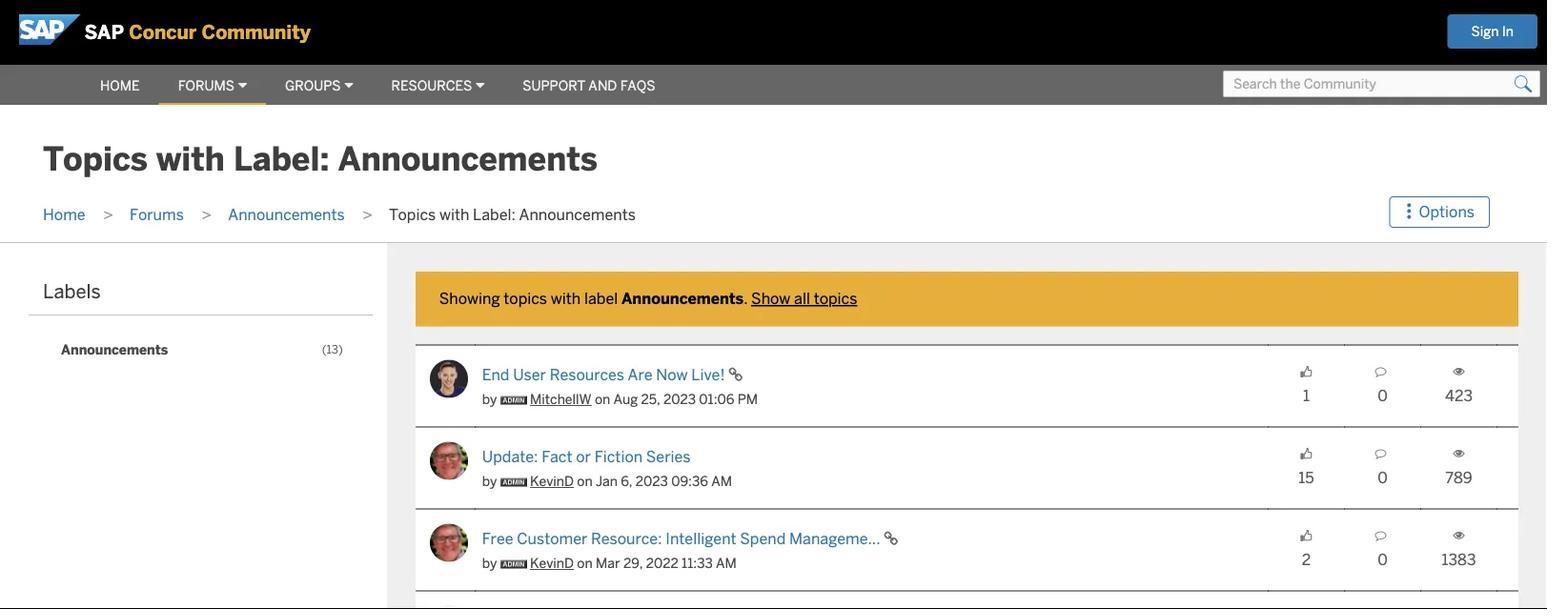 Task type: locate. For each thing, give the bounding box(es) containing it.
label: up showing
[[473, 205, 516, 224]]

home link up labels heading
[[33, 205, 95, 224]]

2 0 from the top
[[1378, 468, 1388, 487]]

topics
[[43, 139, 148, 180], [389, 205, 436, 224]]

on ‎mar 29, 2022 11:33 am
[[577, 555, 737, 572]]

1 vertical spatial home
[[43, 205, 86, 224]]

on left ‎jan
[[577, 473, 593, 490]]

spend
[[740, 529, 786, 548]]

update: fact or fiction series link
[[482, 447, 691, 466]]

1 vertical spatial forums link
[[120, 205, 193, 224]]

1 vertical spatial topics
[[389, 205, 436, 224]]

0 for 423
[[1378, 386, 1388, 405]]

0 vertical spatial forums
[[178, 77, 235, 94]]

1 vertical spatial kevind link
[[530, 555, 574, 572]]

topics with label: announcements
[[43, 139, 598, 180], [389, 205, 636, 224]]

am right 11:33
[[716, 555, 737, 572]]

update:
[[482, 447, 538, 466]]

0 left 423
[[1378, 386, 1388, 405]]

1 vertical spatial 2023
[[636, 473, 668, 490]]

free
[[482, 529, 514, 548]]

1 kevind from the top
[[530, 473, 574, 490]]

series
[[647, 447, 691, 466]]

support and faqs link
[[504, 69, 675, 103]]

1 horizontal spatial resources
[[550, 365, 625, 384]]

community manager image for customer
[[501, 560, 527, 569]]

update: fact or fiction series
[[482, 447, 691, 466]]

list containing home
[[33, 188, 1400, 242]]

kevind for 15
[[530, 473, 574, 490]]

topics with label: announcements inside list
[[389, 205, 636, 224]]

0 vertical spatial forums link
[[159, 69, 266, 103]]

by down end
[[482, 391, 501, 408]]

showing topics with label announcements . show all topics
[[439, 289, 858, 309]]

‎mar
[[596, 555, 621, 572]]

2 by from the top
[[482, 473, 501, 490]]

menu bar
[[0, 64, 675, 105]]

sign in
[[1472, 23, 1515, 40]]

1 0 from the top
[[1378, 386, 1388, 405]]

free customer resource: intelligent spend manageme... link
[[482, 529, 884, 548]]

kevind link for 2
[[530, 555, 574, 572]]

forums inside menu bar
[[178, 77, 235, 94]]

community manager image down user
[[501, 396, 527, 405]]

3 by from the top
[[482, 555, 501, 572]]

home link for groups
[[81, 69, 159, 103]]

resources link
[[373, 69, 504, 103]]

2 kevind link from the top
[[530, 555, 574, 572]]

sap image
[[19, 14, 81, 45]]

2 kevind from the top
[[530, 555, 574, 572]]

announcements link
[[219, 205, 354, 224]]

with inside list
[[440, 205, 470, 224]]

None submit
[[1510, 71, 1538, 97]]

0 vertical spatial 2023
[[664, 391, 696, 408]]

1 vertical spatial topics with label: announcements
[[389, 205, 636, 224]]

0 vertical spatial home
[[100, 77, 140, 94]]

0 vertical spatial by
[[482, 391, 501, 408]]

am right the 09:36
[[712, 473, 732, 490]]

0 vertical spatial on
[[595, 391, 611, 408]]

0 vertical spatial kevind link
[[530, 473, 574, 490]]

topics with label: announcements up showing
[[389, 205, 636, 224]]

789
[[1446, 468, 1473, 487]]

live!
[[692, 365, 725, 384]]

2 vertical spatial on
[[577, 555, 593, 572]]

2 horizontal spatial with
[[551, 289, 581, 309]]

topics with label: announcements up announcements link
[[43, 139, 598, 180]]

0 vertical spatial am
[[712, 473, 732, 490]]

free customer resource: intelligent spend manageme...
[[482, 529, 884, 548]]

0 left 789
[[1378, 468, 1388, 487]]

showing
[[439, 289, 500, 309]]

1 vertical spatial am
[[716, 555, 737, 572]]

1 vertical spatial forums
[[130, 205, 184, 224]]

kevind link down fact
[[530, 473, 574, 490]]

0 horizontal spatial label:
[[234, 139, 330, 180]]

home link down the sap
[[81, 69, 159, 103]]

2 vertical spatial community manager image
[[501, 560, 527, 569]]

Search the Community text field
[[1224, 71, 1541, 97]]

community manager image down free
[[501, 560, 527, 569]]

with
[[156, 139, 225, 180], [440, 205, 470, 224], [551, 289, 581, 309]]

2023 right the 6, on the left bottom of page
[[636, 473, 668, 490]]

0 horizontal spatial topics
[[43, 139, 148, 180]]

0 horizontal spatial resources
[[392, 77, 472, 94]]

01:06
[[699, 391, 735, 408]]

label
[[585, 289, 618, 309]]

1 vertical spatial home link
[[33, 205, 95, 224]]

0 vertical spatial home link
[[81, 69, 159, 103]]

2 topics from the left
[[814, 289, 858, 309]]

announcements
[[338, 139, 598, 180], [228, 205, 345, 224], [519, 205, 636, 224], [622, 289, 744, 309]]

1 vertical spatial with
[[440, 205, 470, 224]]

support
[[523, 77, 586, 94]]

on left ‎mar
[[577, 555, 593, 572]]

list
[[33, 188, 1400, 242]]

community manager image down update:
[[501, 478, 527, 487]]

home link
[[81, 69, 159, 103], [33, 205, 95, 224]]

by down free
[[482, 555, 501, 572]]

0 vertical spatial topics
[[43, 139, 148, 180]]

end user resources are now live!
[[482, 365, 729, 384]]

0 vertical spatial topics with label: announcements
[[43, 139, 598, 180]]

25,
[[641, 391, 661, 408]]

am
[[712, 473, 732, 490], [716, 555, 737, 572]]

groups link
[[266, 69, 373, 103]]

home for announcements
[[43, 205, 86, 224]]

0 vertical spatial community manager image
[[501, 396, 527, 405]]

home up labels heading
[[43, 205, 86, 224]]

community manager image
[[501, 396, 527, 405], [501, 478, 527, 487], [501, 560, 527, 569]]

forums link for groups
[[159, 69, 266, 103]]

manageme...
[[790, 529, 881, 548]]

home down the sap
[[100, 77, 140, 94]]

resources inside menu bar
[[392, 77, 472, 94]]

customer
[[517, 529, 588, 548]]

(13)
[[322, 343, 343, 357]]

2023
[[664, 391, 696, 408], [636, 473, 668, 490]]

1 kevind link from the top
[[530, 473, 574, 490]]

0 vertical spatial 0
[[1378, 386, 1388, 405]]

1 topics from the left
[[504, 289, 547, 309]]

by for free customer resource: intelligent spend manageme...
[[482, 555, 501, 572]]

0
[[1378, 386, 1388, 405], [1378, 468, 1388, 487], [1378, 550, 1388, 570]]

by
[[482, 391, 501, 408], [482, 473, 501, 490], [482, 555, 501, 572]]

2023 down now
[[664, 391, 696, 408]]

message contains a hyperlink image
[[729, 367, 743, 382]]

1 vertical spatial label:
[[473, 205, 516, 224]]

topics right showing
[[504, 289, 547, 309]]

423
[[1446, 386, 1474, 405]]

kevind link down customer
[[530, 555, 574, 572]]

1 vertical spatial 0
[[1378, 468, 1388, 487]]

home
[[100, 77, 140, 94], [43, 205, 86, 224]]

label:
[[234, 139, 330, 180], [473, 205, 516, 224]]

forums
[[178, 77, 235, 94], [130, 205, 184, 224]]

concur
[[129, 20, 197, 45]]

menu bar containing home
[[0, 64, 675, 105]]

kevind down fact
[[530, 473, 574, 490]]

0 vertical spatial resources
[[392, 77, 472, 94]]

kevind image
[[430, 442, 468, 480]]

0 left 1383 on the right bottom
[[1378, 550, 1388, 570]]

topics
[[504, 289, 547, 309], [814, 289, 858, 309]]

0 vertical spatial kevind
[[530, 473, 574, 490]]

kevind link
[[530, 473, 574, 490], [530, 555, 574, 572]]

end
[[482, 365, 510, 384]]

1 vertical spatial community manager image
[[501, 478, 527, 487]]

1 vertical spatial by
[[482, 473, 501, 490]]

fact
[[542, 447, 573, 466]]

1 vertical spatial kevind
[[530, 555, 574, 572]]

2 vertical spatial 0
[[1378, 550, 1388, 570]]

3 community manager image from the top
[[501, 560, 527, 569]]

1 horizontal spatial home
[[100, 77, 140, 94]]

all
[[795, 289, 811, 309]]

1 horizontal spatial topics
[[814, 289, 858, 309]]

label: up announcements link
[[234, 139, 330, 180]]

15
[[1299, 468, 1315, 487]]

1 community manager image from the top
[[501, 396, 527, 405]]

1 by from the top
[[482, 391, 501, 408]]

09:36
[[672, 473, 709, 490]]

11:33
[[682, 555, 713, 572]]

0 horizontal spatial home
[[43, 205, 86, 224]]

0 horizontal spatial with
[[156, 139, 225, 180]]

by down update:
[[482, 473, 501, 490]]

labels
[[43, 280, 101, 304]]

1 horizontal spatial label:
[[473, 205, 516, 224]]

0 vertical spatial label:
[[234, 139, 330, 180]]

1 vertical spatial resources
[[550, 365, 625, 384]]

kevind
[[530, 473, 574, 490], [530, 555, 574, 572]]

1 horizontal spatial with
[[440, 205, 470, 224]]

resources
[[392, 77, 472, 94], [550, 365, 625, 384]]

sign
[[1472, 23, 1500, 40]]

forums link
[[159, 69, 266, 103], [120, 205, 193, 224]]

on for resources
[[595, 391, 611, 408]]

am for 2
[[716, 555, 737, 572]]

3 0 from the top
[[1378, 550, 1388, 570]]

forums link inside menu bar
[[159, 69, 266, 103]]

kevind down customer
[[530, 555, 574, 572]]

2 vertical spatial by
[[482, 555, 501, 572]]

support and faqs
[[523, 77, 656, 94]]

topics right the all
[[814, 289, 858, 309]]

on
[[595, 391, 611, 408], [577, 473, 593, 490], [577, 555, 593, 572]]

home inside menu bar
[[100, 77, 140, 94]]

0 horizontal spatial topics
[[504, 289, 547, 309]]

on left ‎aug at left bottom
[[595, 391, 611, 408]]

(13) list
[[48, 335, 354, 365]]



Task type: describe. For each thing, give the bounding box(es) containing it.
am for 15
[[712, 473, 732, 490]]

forums link for announcements
[[120, 205, 193, 224]]

now
[[656, 365, 688, 384]]

label: inside list
[[473, 205, 516, 224]]

user
[[513, 365, 547, 384]]

on ‎aug 25, 2023 01:06 pm
[[595, 391, 758, 408]]

community manager image for user
[[501, 396, 527, 405]]

are
[[628, 365, 653, 384]]

faqs
[[621, 77, 656, 94]]

kevind for 2
[[530, 555, 574, 572]]

6,
[[621, 473, 633, 490]]

1383
[[1443, 550, 1477, 570]]

0 for 789
[[1378, 468, 1388, 487]]

on ‎jan 6, 2023 09:36 am
[[577, 473, 732, 490]]

pm
[[738, 391, 758, 408]]

home link for announcements
[[33, 205, 95, 224]]

2022
[[646, 555, 679, 572]]

sap concur community
[[84, 20, 311, 45]]

community
[[202, 20, 311, 45]]

or
[[576, 447, 591, 466]]

in
[[1503, 23, 1515, 40]]

0 for 1383
[[1378, 550, 1388, 570]]

sign in link
[[1448, 14, 1538, 49]]

2023 for 1
[[664, 391, 696, 408]]

mitchellw
[[530, 391, 592, 408]]

and
[[589, 77, 617, 94]]

kevind link for 15
[[530, 473, 574, 490]]

message contains a hyperlink image
[[884, 531, 898, 546]]

mitchellw link
[[530, 391, 592, 408]]

show all topics link
[[752, 289, 858, 309]]

.
[[744, 289, 748, 309]]

2 vertical spatial with
[[551, 289, 581, 309]]

forums for groups
[[178, 77, 235, 94]]

sap
[[84, 20, 124, 45]]

2 community manager image from the top
[[501, 478, 527, 487]]

‎aug
[[614, 391, 638, 408]]

show
[[752, 289, 791, 309]]

forums for announcements
[[130, 205, 184, 224]]

1 vertical spatial on
[[577, 473, 593, 490]]

0 vertical spatial with
[[156, 139, 225, 180]]

1 horizontal spatial topics
[[389, 205, 436, 224]]

2
[[1303, 550, 1312, 570]]

1
[[1304, 386, 1310, 405]]

2023 for 15
[[636, 473, 668, 490]]

kevind image
[[430, 524, 468, 562]]

home for groups
[[100, 77, 140, 94]]

29,
[[624, 555, 643, 572]]

by for end user resources are now live!
[[482, 391, 501, 408]]

fiction
[[595, 447, 643, 466]]

groups
[[285, 77, 341, 94]]

resource:
[[591, 529, 662, 548]]

‎jan
[[596, 473, 618, 490]]

labels heading
[[43, 280, 101, 304]]

intelligent
[[666, 529, 737, 548]]

mitchellw image
[[430, 360, 468, 398]]

end user resources are now live! link
[[482, 365, 729, 384]]

on for resource:
[[577, 555, 593, 572]]



Task type: vqa. For each thing, say whether or not it's contained in the screenshot.
the Tool
no



